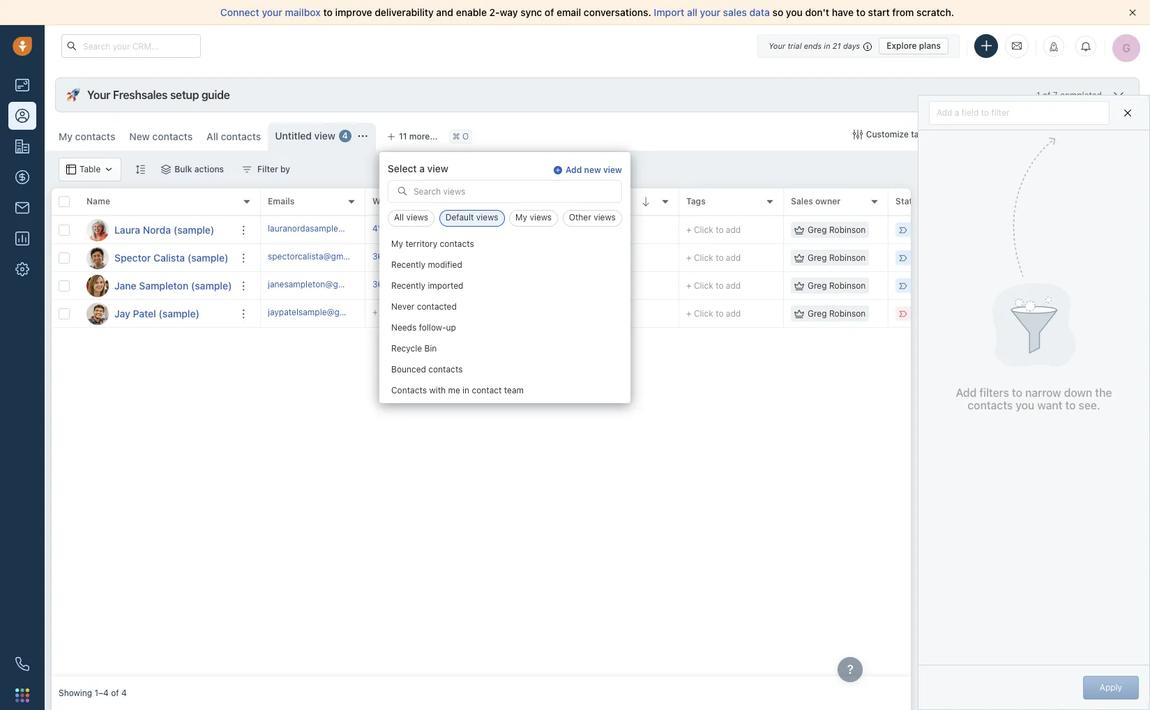 Task type: vqa. For each thing, say whether or not it's contained in the screenshot.
contacts associated with Import contacts
yes



Task type: describe. For each thing, give the bounding box(es) containing it.
task
[[503, 224, 519, 235]]

connect your mailbox link
[[220, 6, 323, 18]]

sync
[[521, 6, 542, 18]]

me
[[448, 385, 460, 396]]

3684945781 link
[[372, 250, 424, 265]]

customize
[[866, 129, 909, 140]]

container_wx8msf4aqz5i3rn1 image inside table popup button
[[66, 165, 76, 174]]

cell for janesampleton@gmail.com 3684932360
[[470, 272, 575, 299]]

l image
[[86, 219, 109, 241]]

add for spectorcalista@gmail.com 3684945781
[[726, 252, 741, 263]]

next
[[477, 196, 496, 207]]

want
[[1037, 399, 1063, 411]]

janesampleton@gmail.com
[[268, 279, 373, 289]]

add for janesampleton@gmail.com 3684932360
[[726, 280, 741, 291]]

3684932360 link
[[372, 278, 425, 293]]

s image
[[86, 247, 109, 269]]

phone image
[[15, 657, 29, 671]]

click for spectorcalista@gmail.com 3684945781
[[694, 252, 713, 263]]

recycle
[[391, 344, 422, 354]]

explore
[[887, 40, 917, 51]]

imported
[[428, 281, 463, 291]]

filters
[[980, 387, 1009, 399]]

import all your sales data link
[[654, 6, 773, 18]]

contacted
[[417, 302, 457, 312]]

import contacts group
[[948, 123, 1061, 146]]

1 your from the left
[[262, 6, 282, 18]]

press space to select this row. row containing jay patel (sample)
[[52, 300, 261, 328]]

search image
[[398, 186, 407, 196]]

0 horizontal spatial contact
[[472, 385, 502, 396]]

+ click to add for spectorcalista@gmail.com 3684945781
[[686, 252, 741, 263]]

+ add task
[[477, 224, 519, 235]]

field
[[962, 107, 979, 118]]

your for your freshsales setup guide
[[87, 89, 110, 101]]

freshsales
[[113, 89, 168, 101]]

contacts up modified
[[440, 239, 474, 249]]

add new view
[[566, 165, 622, 175]]

activity
[[498, 196, 529, 207]]

(sample) for jane sampleton (sample)
[[191, 279, 232, 291]]

mailbox
[[285, 6, 321, 18]]

emails
[[268, 196, 295, 207]]

connect
[[220, 6, 259, 18]]

connect your mailbox to improve deliverability and enable 2-way sync of email conversations. import all your sales data so you don't have to start from scratch.
[[220, 6, 954, 18]]

+ for jaypatelsample@gmail.com
[[686, 308, 692, 319]]

views for other views
[[594, 212, 616, 223]]

0 horizontal spatial you
[[786, 6, 803, 18]]

lauranordasample@gmail.com link
[[268, 222, 386, 237]]

my views
[[516, 212, 552, 223]]

a for add
[[955, 107, 959, 118]]

you inside add filters to narrow down the contacts you want to see.
[[1016, 399, 1035, 411]]

0 vertical spatial of
[[545, 6, 554, 18]]

add inside "47" row group
[[485, 224, 500, 235]]

plans
[[919, 40, 941, 51]]

spectorcalista@gmail.com
[[268, 251, 371, 261]]

territory
[[405, 239, 437, 249]]

container_wx8msf4aqz5i3rn1 image inside customize table button
[[853, 130, 863, 140]]

2-
[[489, 6, 500, 18]]

see.
[[1079, 399, 1100, 411]]

4 inside untitled view 4
[[342, 131, 348, 141]]

customize table
[[866, 129, 931, 140]]

untitled view 4
[[275, 130, 348, 142]]

spectorcalista@gmail.com link
[[268, 250, 371, 265]]

work
[[372, 196, 394, 207]]

1 + click to add from the top
[[686, 225, 741, 235]]

1 vertical spatial 4
[[121, 688, 127, 699]]

row group containing laura norda (sample)
[[52, 216, 261, 328]]

and
[[436, 6, 453, 18]]

add a field to filter
[[937, 107, 1010, 118]]

contacts for bounced contacts
[[428, 364, 463, 375]]

add for add a field to filter
[[937, 107, 952, 118]]

greg for janesampleton@gmail.com 3684932360
[[808, 280, 827, 291]]

don't
[[805, 6, 829, 18]]

47 grid
[[52, 188, 1126, 677]]

customize table button
[[844, 123, 941, 146]]

sampleton
[[139, 279, 188, 291]]

follow-
[[419, 323, 446, 333]]

(sample) for jay patel (sample)
[[159, 307, 199, 319]]

recently for recently modified
[[391, 260, 425, 270]]

recently modified
[[391, 260, 462, 270]]

container_wx8msf4aqz5i3rn1 image inside table popup button
[[104, 165, 114, 174]]

jaypatelsample@gmail.com
[[268, 307, 375, 317]]

default views button
[[439, 210, 505, 227]]

press space to select this row. row containing spector calista (sample)
[[52, 244, 261, 272]]

norda
[[143, 224, 171, 235]]

recently for recently imported
[[391, 281, 425, 291]]

close image
[[1129, 9, 1136, 16]]

jaypatelsample@gmail.com + click to add
[[268, 307, 427, 317]]

cell for jaypatelsample@gmail.com + click to add
[[470, 300, 575, 327]]

bulk actions
[[175, 164, 224, 174]]

my contacts
[[59, 130, 115, 142]]

1
[[1037, 90, 1040, 100]]

enable
[[456, 6, 487, 18]]

greg robinson for janesampleton@gmail.com 3684932360
[[808, 280, 866, 291]]

contacts with me in contact team
[[391, 385, 524, 396]]

spector calista (sample) link
[[114, 251, 228, 265]]

container_wx8msf4aqz5i3rn1 image inside filter by button
[[242, 165, 252, 174]]

contacts for all contacts
[[221, 130, 261, 142]]

add for add contact
[[1087, 129, 1103, 140]]

with
[[429, 385, 446, 396]]

showing 1–4 of 4
[[59, 688, 127, 699]]

bounced contacts
[[391, 364, 463, 375]]

add filters to narrow down the contacts you want to see.
[[956, 387, 1112, 411]]

1 robinson from the top
[[829, 225, 866, 235]]

2 your from the left
[[700, 6, 721, 18]]

3684932360
[[372, 279, 425, 289]]

table
[[80, 164, 101, 175]]

greg for spectorcalista@gmail.com 3684945781
[[808, 252, 827, 263]]

so
[[773, 6, 783, 18]]

47
[[582, 223, 595, 236]]

by
[[280, 164, 290, 174]]

scratch.
[[917, 6, 954, 18]]

bin
[[424, 344, 437, 354]]

Search views search field
[[388, 181, 621, 203]]

robinson for spectorcalista@gmail.com 3684945781
[[829, 252, 866, 263]]

11 more...
[[399, 131, 438, 142]]

guide
[[201, 89, 230, 101]]

down
[[1064, 387, 1093, 399]]

1 greg robinson from the top
[[808, 225, 866, 235]]

robinson for jaypatelsample@gmail.com + click to add
[[829, 308, 866, 319]]

press space to select this row. row containing spectorcalista@gmail.com
[[261, 244, 1126, 272]]

4167348672 link
[[372, 222, 423, 237]]

select
[[388, 163, 417, 174]]

(sample) for laura norda (sample)
[[174, 224, 214, 235]]

+ click to add for jaypatelsample@gmail.com + click to add
[[686, 308, 741, 319]]

j image
[[86, 302, 109, 325]]

all
[[687, 6, 697, 18]]

views for my views
[[530, 212, 552, 223]]

view for add new view
[[603, 165, 622, 175]]

3684945781
[[372, 251, 424, 261]]

all for all views
[[394, 212, 404, 223]]



Task type: locate. For each thing, give the bounding box(es) containing it.
add left task
[[485, 224, 500, 235]]

jane
[[114, 279, 136, 291]]

your left mailbox
[[262, 6, 282, 18]]

0 vertical spatial recently
[[391, 260, 425, 270]]

to inside button
[[981, 107, 989, 118]]

1–4
[[95, 688, 109, 699]]

container_wx8msf4aqz5i3rn1 image inside bulk actions button
[[161, 165, 171, 174]]

0 horizontal spatial my
[[59, 130, 73, 142]]

1 horizontal spatial a
[[955, 107, 959, 118]]

2 horizontal spatial of
[[1043, 90, 1051, 100]]

click for jaypatelsample@gmail.com + click to add
[[694, 308, 713, 319]]

greg robinson for spectorcalista@gmail.com 3684945781
[[808, 252, 866, 263]]

my up 3684945781
[[391, 239, 403, 249]]

my territory contacts
[[391, 239, 474, 249]]

2 horizontal spatial view
[[603, 165, 622, 175]]

import left the all
[[654, 6, 684, 18]]

untitled view link
[[275, 129, 335, 143]]

press space to select this row. row containing jane sampleton (sample)
[[52, 272, 261, 300]]

cell
[[470, 272, 575, 299], [470, 300, 575, 327]]

phone element
[[8, 650, 36, 678]]

views for default views
[[476, 212, 498, 223]]

(sample) inside "link"
[[191, 279, 232, 291]]

robinson
[[829, 225, 866, 235], [829, 252, 866, 263], [829, 280, 866, 291], [829, 308, 866, 319]]

contact inside button
[[1105, 129, 1136, 140]]

patel
[[133, 307, 156, 319]]

1 vertical spatial you
[[1016, 399, 1035, 411]]

1 vertical spatial of
[[1043, 90, 1051, 100]]

4 greg from the top
[[808, 308, 827, 319]]

greg robinson for jaypatelsample@gmail.com + click to add
[[808, 308, 866, 319]]

(sample) for spector calista (sample)
[[188, 251, 228, 263]]

name row
[[52, 188, 261, 216]]

improve
[[335, 6, 372, 18]]

(sample) right sampleton
[[191, 279, 232, 291]]

of right the sync
[[545, 6, 554, 18]]

a
[[955, 107, 959, 118], [419, 163, 425, 174]]

sales
[[723, 6, 747, 18]]

2 horizontal spatial my
[[516, 212, 527, 223]]

(sample) down jane sampleton (sample) "link"
[[159, 307, 199, 319]]

(sample) up spector calista (sample)
[[174, 224, 214, 235]]

click for janesampleton@gmail.com 3684932360
[[694, 280, 713, 291]]

select a view
[[388, 163, 448, 174]]

2 greg robinson from the top
[[808, 252, 866, 263]]

0 vertical spatial cell
[[470, 272, 575, 299]]

explore plans
[[887, 40, 941, 51]]

all contacts
[[207, 130, 261, 142]]

press space to select this row. row containing laura norda (sample)
[[52, 216, 261, 244]]

greg for jaypatelsample@gmail.com + click to add
[[808, 308, 827, 319]]

0 vertical spatial contact
[[1105, 129, 1136, 140]]

container_wx8msf4aqz5i3rn1 image
[[853, 130, 863, 140], [358, 131, 368, 141], [66, 165, 76, 174], [242, 165, 252, 174], [794, 225, 804, 235], [794, 309, 804, 318]]

add inside add filters to narrow down the contacts you want to see.
[[956, 387, 977, 399]]

+ for lauranordasample@gmail.com
[[686, 225, 692, 235]]

recycle bin
[[391, 344, 437, 354]]

import inside button
[[966, 129, 993, 140]]

email
[[557, 6, 581, 18]]

way
[[500, 6, 518, 18]]

in for 21
[[824, 41, 831, 50]]

all for all contacts
[[207, 130, 218, 142]]

your for your trial ends in 21 days
[[769, 41, 786, 50]]

all
[[207, 130, 218, 142], [394, 212, 404, 223]]

in
[[824, 41, 831, 50], [462, 385, 469, 396]]

in for contact
[[462, 385, 469, 396]]

1 horizontal spatial your
[[769, 41, 786, 50]]

of right 1
[[1043, 90, 1051, 100]]

view right untitled
[[314, 130, 335, 142]]

my up table popup button
[[59, 130, 73, 142]]

1 horizontal spatial your
[[700, 6, 721, 18]]

press space to select this row. row
[[52, 216, 261, 244], [261, 216, 1126, 244], [52, 244, 261, 272], [261, 244, 1126, 272], [52, 272, 261, 300], [261, 272, 1126, 300], [52, 300, 261, 328], [261, 300, 1126, 328]]

the
[[1095, 387, 1112, 399]]

email image
[[1012, 40, 1022, 52]]

in left 21
[[824, 41, 831, 50]]

explore plans link
[[879, 37, 949, 54]]

(sample)
[[174, 224, 214, 235], [188, 251, 228, 263], [191, 279, 232, 291], [159, 307, 199, 319]]

+ click to add for janesampleton@gmail.com 3684932360
[[686, 280, 741, 291]]

2 greg from the top
[[808, 252, 827, 263]]

recently up never
[[391, 281, 425, 291]]

0 horizontal spatial of
[[111, 688, 119, 699]]

1 horizontal spatial my
[[391, 239, 403, 249]]

sales owner
[[791, 196, 841, 207]]

your
[[769, 41, 786, 50], [87, 89, 110, 101]]

import down the add a field to filter at the top
[[966, 129, 993, 140]]

1 cell from the top
[[470, 272, 575, 299]]

add down completed
[[1087, 129, 1103, 140]]

1 horizontal spatial 4
[[342, 131, 348, 141]]

setup
[[170, 89, 199, 101]]

tags
[[686, 196, 706, 207]]

1 horizontal spatial view
[[427, 163, 448, 174]]

robinson for janesampleton@gmail.com 3684932360
[[829, 280, 866, 291]]

1 recently from the top
[[391, 260, 425, 270]]

0 vertical spatial in
[[824, 41, 831, 50]]

of
[[545, 6, 554, 18], [1043, 90, 1051, 100], [111, 688, 119, 699]]

my contacts button
[[52, 123, 122, 151], [59, 130, 115, 142]]

name column header
[[80, 188, 261, 216]]

4 greg robinson from the top
[[808, 308, 866, 319]]

import
[[654, 6, 684, 18], [966, 129, 993, 140]]

you right so
[[786, 6, 803, 18]]

⌘ o
[[452, 131, 469, 142]]

actions
[[194, 164, 224, 174]]

of right 1–4
[[111, 688, 119, 699]]

1 vertical spatial contact
[[472, 385, 502, 396]]

modified
[[428, 260, 462, 270]]

0 horizontal spatial import
[[654, 6, 684, 18]]

my inside button
[[516, 212, 527, 223]]

narrow
[[1025, 387, 1061, 399]]

3 greg robinson from the top
[[808, 280, 866, 291]]

1 vertical spatial a
[[419, 163, 425, 174]]

4 right 1–4
[[121, 688, 127, 699]]

0 vertical spatial 4
[[342, 131, 348, 141]]

2 robinson from the top
[[829, 252, 866, 263]]

from
[[892, 6, 914, 18]]

1 vertical spatial import
[[966, 129, 993, 140]]

spector calista (sample)
[[114, 251, 228, 263]]

have
[[832, 6, 854, 18]]

contacts left narrow
[[968, 399, 1013, 411]]

4 right untitled view link
[[342, 131, 348, 141]]

contacts for my contacts
[[75, 130, 115, 142]]

all up actions
[[207, 130, 218, 142]]

jane sampleton (sample) link
[[114, 279, 232, 293]]

2 recently from the top
[[391, 281, 425, 291]]

lauranordasample@gmail.com
[[268, 223, 386, 234]]

needs follow-up
[[391, 323, 456, 333]]

0 vertical spatial my
[[59, 130, 73, 142]]

contacts up with
[[428, 364, 463, 375]]

your left "trial" on the top of the page
[[769, 41, 786, 50]]

1 vertical spatial cell
[[470, 300, 575, 327]]

table button
[[59, 158, 122, 181]]

2 vertical spatial my
[[391, 239, 403, 249]]

0 horizontal spatial in
[[462, 385, 469, 396]]

0 horizontal spatial your
[[262, 6, 282, 18]]

jaypatelsample@gmail.com link
[[268, 306, 375, 321]]

views down 'next'
[[476, 212, 498, 223]]

contacts up filter by button
[[221, 130, 261, 142]]

1 horizontal spatial contact
[[1105, 129, 1136, 140]]

a left field
[[955, 107, 959, 118]]

my for my contacts
[[59, 130, 73, 142]]

add left filters
[[956, 387, 977, 399]]

recently
[[391, 260, 425, 270], [391, 281, 425, 291]]

your right the all
[[700, 6, 721, 18]]

view down more...
[[427, 163, 448, 174]]

4 robinson from the top
[[829, 308, 866, 319]]

press space to select this row. row containing janesampleton@gmail.com
[[261, 272, 1126, 300]]

completed
[[1060, 90, 1102, 100]]

up
[[446, 323, 456, 333]]

freshworks switcher image
[[15, 688, 29, 702]]

1 views from the left
[[406, 212, 428, 223]]

0 vertical spatial all
[[207, 130, 218, 142]]

1 vertical spatial your
[[87, 89, 110, 101]]

view right new
[[603, 165, 622, 175]]

3 greg from the top
[[808, 280, 827, 291]]

spectorcalista@gmail.com 3684945781
[[268, 251, 424, 261]]

1 vertical spatial in
[[462, 385, 469, 396]]

1 vertical spatial my
[[516, 212, 527, 223]]

your freshsales setup guide
[[87, 89, 230, 101]]

1 greg from the top
[[808, 225, 827, 235]]

my views button
[[509, 210, 558, 227]]

1 horizontal spatial import
[[966, 129, 993, 140]]

janesampleton@gmail.com 3684932360
[[268, 279, 425, 289]]

janesampleton@gmail.com link
[[268, 278, 373, 293]]

0 vertical spatial import
[[654, 6, 684, 18]]

1 horizontal spatial of
[[545, 6, 554, 18]]

jay patel (sample) link
[[114, 307, 199, 321]]

add left new
[[566, 165, 582, 175]]

all up 4167348672
[[394, 212, 404, 223]]

3 robinson from the top
[[829, 280, 866, 291]]

add for add new view
[[566, 165, 582, 175]]

views up 4167348672
[[406, 212, 428, 223]]

your left freshsales on the left
[[87, 89, 110, 101]]

4167348672
[[372, 223, 423, 234]]

press space to select this row. row containing 47
[[261, 216, 1126, 244]]

a inside 'add a field to filter' button
[[955, 107, 959, 118]]

view
[[314, 130, 335, 142], [427, 163, 448, 174], [603, 165, 622, 175]]

views inside button
[[594, 212, 616, 223]]

0 horizontal spatial 4
[[121, 688, 127, 699]]

other views
[[569, 212, 616, 223]]

1 horizontal spatial in
[[824, 41, 831, 50]]

greg
[[808, 225, 827, 235], [808, 252, 827, 263], [808, 280, 827, 291], [808, 308, 827, 319]]

all views button
[[388, 210, 435, 227]]

3 + click to add from the top
[[686, 280, 741, 291]]

1 vertical spatial recently
[[391, 281, 425, 291]]

0 vertical spatial your
[[769, 41, 786, 50]]

0 horizontal spatial your
[[87, 89, 110, 101]]

add for add filters to narrow down the contacts you want to see.
[[956, 387, 977, 399]]

+ for spectorcalista@gmail.com
[[686, 252, 692, 263]]

views for all views
[[406, 212, 428, 223]]

a for select
[[419, 163, 425, 174]]

(sample) right calista
[[188, 251, 228, 263]]

in right me
[[462, 385, 469, 396]]

0 horizontal spatial a
[[419, 163, 425, 174]]

add left field
[[937, 107, 952, 118]]

7
[[1053, 90, 1058, 100]]

my for my territory contacts
[[391, 239, 403, 249]]

views inside button
[[476, 212, 498, 223]]

2 views from the left
[[476, 212, 498, 223]]

0 vertical spatial you
[[786, 6, 803, 18]]

contacts for new contacts
[[152, 130, 193, 142]]

3 views from the left
[[530, 212, 552, 223]]

import contacts
[[966, 129, 1031, 140]]

never contacted
[[391, 302, 457, 312]]

deliverability
[[375, 6, 434, 18]]

0 horizontal spatial all
[[207, 130, 218, 142]]

2 vertical spatial of
[[111, 688, 119, 699]]

style_myh0__igzzd8unmi image
[[136, 164, 145, 174]]

add for jaypatelsample@gmail.com + click to add
[[726, 308, 741, 319]]

sales
[[791, 196, 813, 207]]

1 vertical spatial all
[[394, 212, 404, 223]]

recently up 3684932360
[[391, 260, 425, 270]]

contacts inside add filters to narrow down the contacts you want to see.
[[968, 399, 1013, 411]]

Search your CRM... text field
[[61, 34, 201, 58]]

contact
[[1105, 129, 1136, 140], [472, 385, 502, 396]]

1 horizontal spatial you
[[1016, 399, 1035, 411]]

press space to select this row. row containing jaypatelsample@gmail.com
[[261, 300, 1126, 328]]

all views
[[394, 212, 428, 223]]

row group
[[52, 216, 261, 328]]

start
[[868, 6, 890, 18]]

0 horizontal spatial view
[[314, 130, 335, 142]]

contacts up table
[[75, 130, 115, 142]]

showing
[[59, 688, 92, 699]]

to
[[323, 6, 333, 18], [856, 6, 866, 18], [981, 107, 989, 118], [716, 225, 724, 235], [716, 252, 724, 263], [716, 280, 724, 291], [402, 307, 410, 317], [716, 308, 724, 319], [1012, 387, 1023, 399], [1065, 399, 1076, 411]]

0 vertical spatial a
[[955, 107, 959, 118]]

bounced
[[391, 364, 426, 375]]

views
[[406, 212, 428, 223], [476, 212, 498, 223], [530, 212, 552, 223], [594, 212, 616, 223]]

47 row group
[[261, 216, 1126, 328]]

more...
[[409, 131, 438, 142]]

needs
[[391, 323, 417, 333]]

+ for janesampleton@gmail.com
[[686, 280, 692, 291]]

view for select a view
[[427, 163, 448, 174]]

2 cell from the top
[[470, 300, 575, 327]]

4 + click to add from the top
[[686, 308, 741, 319]]

a right select
[[419, 163, 425, 174]]

you left want
[[1016, 399, 1035, 411]]

contacts right new
[[152, 130, 193, 142]]

jay
[[114, 307, 130, 319]]

ends
[[804, 41, 822, 50]]

contacts inside import contacts button
[[995, 129, 1031, 140]]

my up task
[[516, 212, 527, 223]]

name
[[86, 196, 110, 207]]

my for my views
[[516, 212, 527, 223]]

container_wx8msf4aqz5i3rn1 image
[[104, 165, 114, 174], [161, 165, 171, 174], [794, 253, 804, 263], [794, 281, 804, 291]]

contacts for import contacts
[[995, 129, 1031, 140]]

2 + click to add from the top
[[686, 252, 741, 263]]

views down score
[[594, 212, 616, 223]]

views left the other
[[530, 212, 552, 223]]

contacts down 'add a field to filter' button
[[995, 129, 1031, 140]]

contacts
[[995, 129, 1031, 140], [75, 130, 115, 142], [152, 130, 193, 142], [221, 130, 261, 142], [440, 239, 474, 249], [428, 364, 463, 375], [968, 399, 1013, 411]]

j image
[[86, 274, 109, 297]]

4 views from the left
[[594, 212, 616, 223]]

o
[[462, 131, 469, 142]]

add contact button
[[1068, 123, 1143, 146]]

1 horizontal spatial all
[[394, 212, 404, 223]]

all inside the all views button
[[394, 212, 404, 223]]



